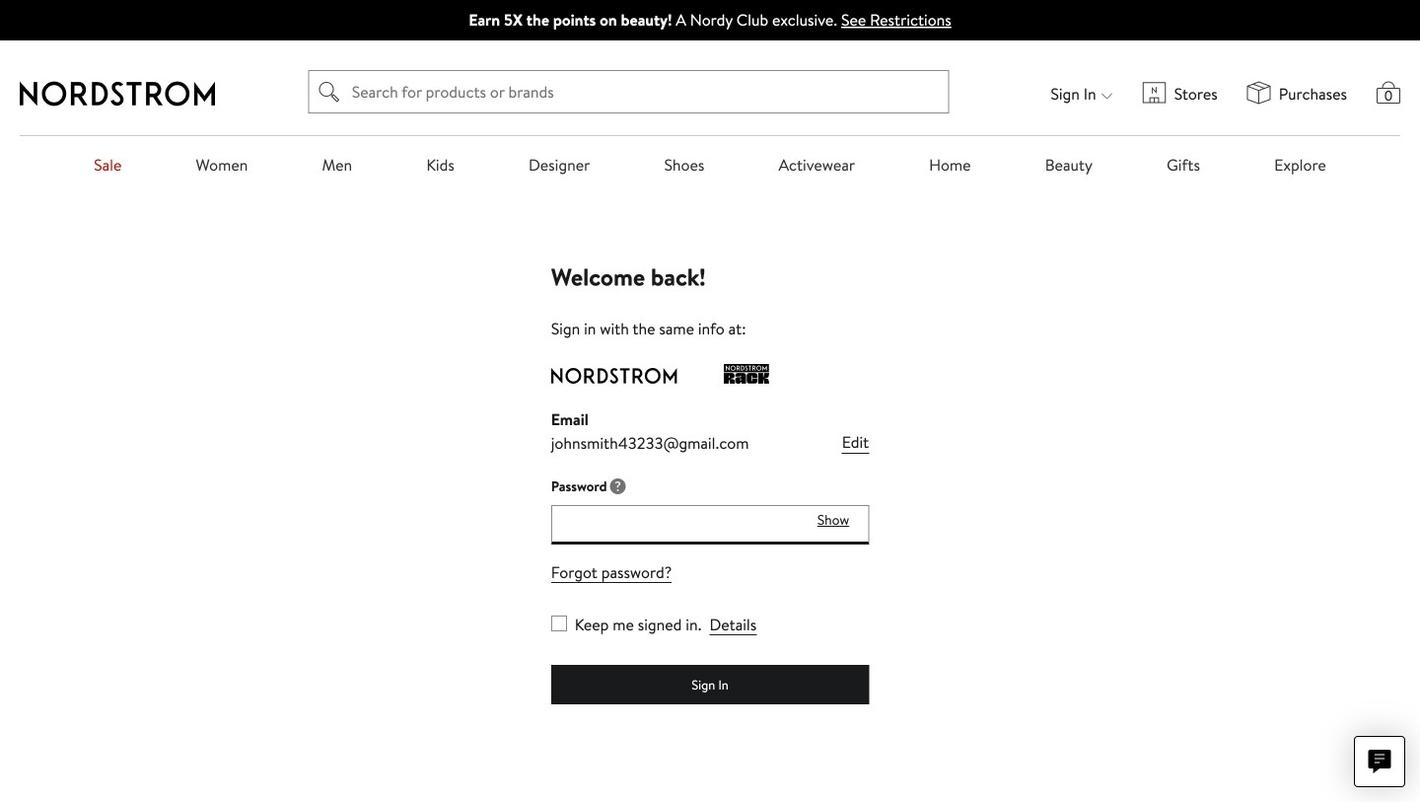 Task type: locate. For each thing, give the bounding box(es) containing it.
live chat image
[[1368, 750, 1392, 773]]

Search search field
[[309, 70, 950, 114]]

None password field
[[551, 505, 869, 545]]



Task type: describe. For each thing, give the bounding box(es) containing it.
Search for products or brands search field
[[345, 71, 949, 113]]

nordstrom logo element
[[20, 81, 215, 106]]

large search image
[[319, 80, 340, 104]]



